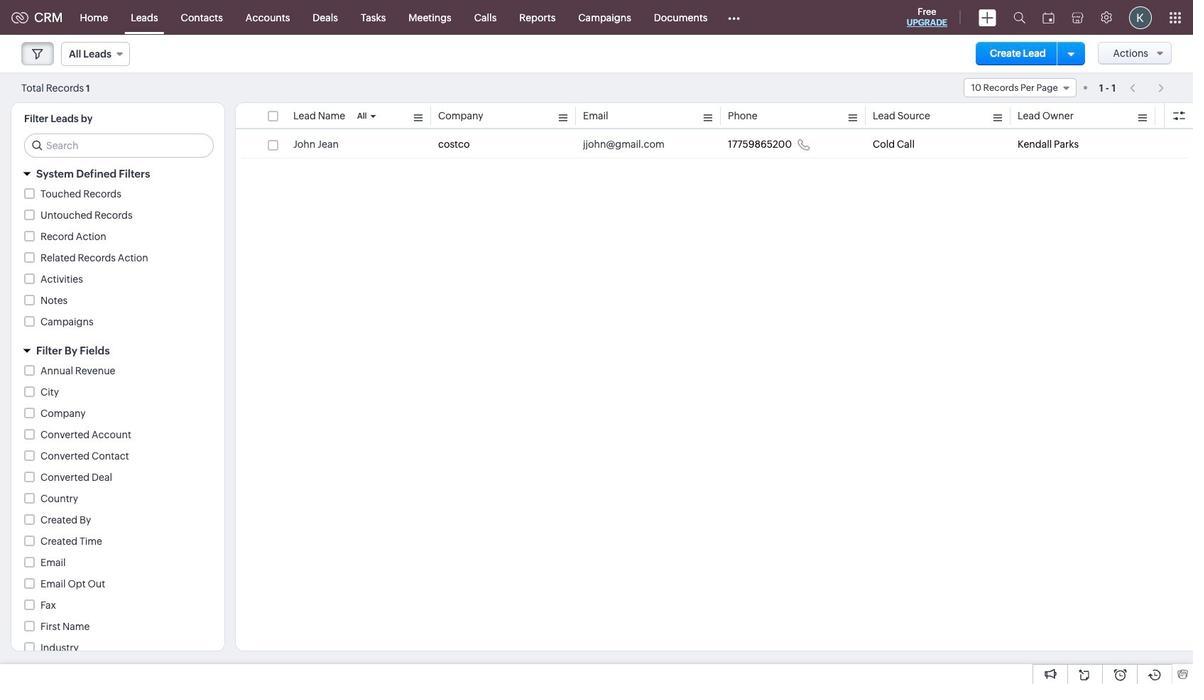 Task type: describe. For each thing, give the bounding box(es) containing it.
Search text field
[[25, 134, 213, 157]]

Other Modules field
[[719, 6, 750, 29]]

search element
[[1006, 0, 1035, 35]]

search image
[[1014, 11, 1026, 23]]

profile element
[[1121, 0, 1161, 34]]

create menu image
[[979, 9, 997, 26]]

create menu element
[[971, 0, 1006, 34]]



Task type: locate. For each thing, give the bounding box(es) containing it.
profile image
[[1130, 6, 1153, 29]]

navigation
[[1124, 77, 1173, 98]]

None field
[[61, 42, 130, 66], [964, 78, 1077, 97], [61, 42, 130, 66], [964, 78, 1077, 97]]

calendar image
[[1043, 12, 1055, 23]]

logo image
[[11, 12, 28, 23]]



Task type: vqa. For each thing, say whether or not it's contained in the screenshot.
Here
no



